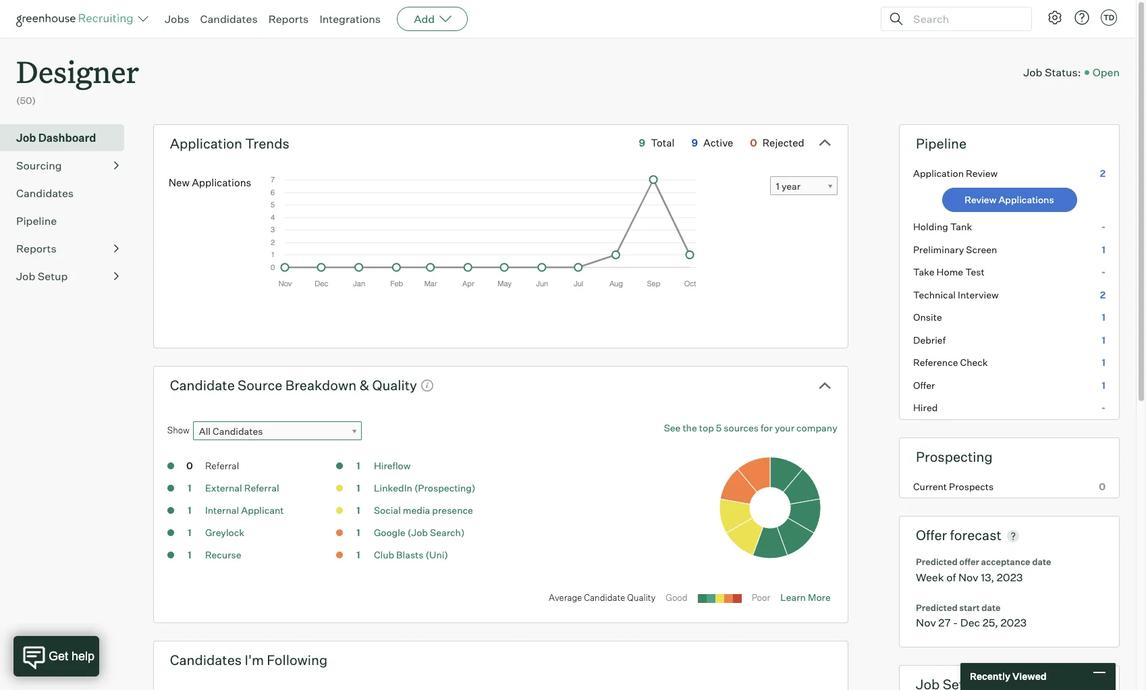 Task type: locate. For each thing, give the bounding box(es) containing it.
the
[[683, 422, 698, 434]]

learn more
[[781, 592, 831, 603]]

offer for offer forecast
[[917, 527, 948, 544]]

1 link for hireflow
[[345, 459, 372, 475]]

2 horizontal spatial 0
[[1100, 481, 1106, 492]]

pipeline
[[917, 135, 967, 152], [16, 214, 57, 227]]

0 horizontal spatial candidate
[[170, 377, 235, 394]]

2 vertical spatial job
[[16, 269, 35, 283]]

nov left 27
[[917, 616, 937, 630]]

9 left total
[[639, 136, 646, 149]]

9 left the "active"
[[692, 136, 698, 149]]

add button
[[397, 7, 468, 31]]

1 link left google
[[345, 526, 372, 542]]

predicted up 27
[[917, 602, 958, 613]]

- link down screen
[[900, 261, 1120, 283]]

reports up the job setup
[[16, 242, 57, 255]]

0 vertical spatial candidates link
[[200, 12, 258, 26]]

job
[[1024, 65, 1043, 79], [16, 131, 36, 144], [16, 269, 35, 283]]

nov inside predicted start date nov 27 - dec 25, 2023
[[917, 616, 937, 630]]

external
[[205, 482, 242, 494]]

integrations
[[320, 12, 381, 26]]

1 vertical spatial 2
[[1101, 289, 1106, 300]]

- for third - link
[[1102, 402, 1106, 413]]

1 link for google (job search)
[[345, 526, 372, 542]]

candidates link
[[200, 12, 258, 26], [16, 185, 119, 201]]

0 horizontal spatial application
[[170, 135, 242, 152]]

dashboard
[[38, 131, 96, 144]]

jobs
[[165, 12, 189, 26]]

application for application trends
[[170, 135, 242, 152]]

technical interview
[[914, 289, 999, 300]]

1 link for linkedin (prospecting)
[[345, 482, 372, 497]]

1 horizontal spatial application
[[914, 167, 965, 179]]

2023
[[997, 571, 1024, 584], [1001, 616, 1028, 630]]

2023 down acceptance
[[997, 571, 1024, 584]]

greylock link
[[205, 527, 245, 538]]

1 horizontal spatial date
[[1033, 557, 1052, 567]]

quality right &
[[372, 377, 417, 394]]

predicted for 27
[[917, 602, 958, 613]]

application review
[[914, 167, 998, 179]]

applications for new applications
[[192, 176, 251, 189]]

0 vertical spatial applications
[[192, 176, 251, 189]]

1 link left external
[[176, 482, 203, 497]]

offer
[[914, 379, 936, 391], [917, 527, 948, 544]]

1 horizontal spatial pipeline
[[917, 135, 967, 152]]

recently viewed
[[971, 671, 1047, 682]]

1 horizontal spatial nov
[[959, 571, 979, 584]]

job for job setup
[[16, 269, 35, 283]]

reference check
[[914, 357, 989, 368]]

preliminary screen
[[914, 244, 998, 255]]

1 link
[[345, 459, 372, 475], [176, 482, 203, 497], [345, 482, 372, 497], [176, 504, 203, 520], [345, 504, 372, 520], [176, 526, 203, 542], [345, 526, 372, 542], [176, 549, 203, 564], [345, 549, 372, 564]]

1 link for club blasts (uni)
[[345, 549, 372, 564]]

job dashboard
[[16, 131, 96, 144]]

0 horizontal spatial referral
[[205, 460, 239, 472]]

0 vertical spatial application
[[170, 135, 242, 152]]

breakdown
[[285, 377, 357, 394]]

2 for technical interview
[[1101, 289, 1106, 300]]

- for 3rd - link from the bottom of the page
[[1102, 221, 1106, 232]]

0 horizontal spatial date
[[982, 602, 1001, 613]]

0 horizontal spatial 9
[[639, 136, 646, 149]]

1 horizontal spatial candidates link
[[200, 12, 258, 26]]

1 horizontal spatial 9
[[692, 136, 698, 149]]

0 vertical spatial date
[[1033, 557, 1052, 567]]

0 horizontal spatial reports
[[16, 242, 57, 255]]

learn more link
[[781, 592, 831, 603]]

0 vertical spatial referral
[[205, 460, 239, 472]]

1 vertical spatial quality
[[628, 592, 656, 603]]

9 for 9 active
[[692, 136, 698, 149]]

predicted up week
[[917, 557, 958, 567]]

review applications link
[[943, 188, 1078, 212]]

good
[[666, 592, 688, 603]]

0 vertical spatial 2023
[[997, 571, 1024, 584]]

0 horizontal spatial reports link
[[16, 240, 119, 256]]

1 vertical spatial nov
[[917, 616, 937, 630]]

prospecting
[[917, 448, 993, 465]]

9 for 9 total
[[639, 136, 646, 149]]

application
[[170, 135, 242, 152], [914, 167, 965, 179]]

1 vertical spatial 2023
[[1001, 616, 1028, 630]]

2023 inside 'predicted offer acceptance date week of nov 13, 2023'
[[997, 571, 1024, 584]]

1 vertical spatial applications
[[999, 194, 1055, 205]]

date up 25,
[[982, 602, 1001, 613]]

predicted inside predicted start date nov 27 - dec 25, 2023
[[917, 602, 958, 613]]

0 vertical spatial nov
[[959, 571, 979, 584]]

1 horizontal spatial 0
[[751, 136, 758, 149]]

(job
[[408, 527, 428, 538]]

0 vertical spatial reports link
[[269, 12, 309, 26]]

1 horizontal spatial candidate
[[584, 592, 626, 603]]

see
[[664, 422, 681, 434]]

td button
[[1099, 7, 1121, 28]]

(uni)
[[426, 549, 448, 561]]

date right acceptance
[[1033, 557, 1052, 567]]

job left setup
[[16, 269, 35, 283]]

candidate right average
[[584, 592, 626, 603]]

1 vertical spatial reports
[[16, 242, 57, 255]]

current prospects
[[914, 481, 994, 492]]

2023 inside predicted start date nov 27 - dec 25, 2023
[[1001, 616, 1028, 630]]

1 vertical spatial referral
[[244, 482, 279, 494]]

see the top 5 sources for your company
[[664, 422, 838, 434]]

candidates right all
[[213, 426, 263, 437]]

9
[[639, 136, 646, 149], [692, 136, 698, 149]]

job inside job setup link
[[16, 269, 35, 283]]

review down application review
[[965, 194, 997, 205]]

0 vertical spatial offer
[[914, 379, 936, 391]]

candidate up all
[[170, 377, 235, 394]]

1 vertical spatial application
[[914, 167, 965, 179]]

1 link left hireflow link
[[345, 459, 372, 475]]

greenhouse recruiting image
[[16, 11, 138, 27]]

pipeline up application review
[[917, 135, 967, 152]]

candidates link up pipeline link
[[16, 185, 119, 201]]

all
[[199, 426, 211, 437]]

1 year link
[[770, 176, 838, 196]]

0 horizontal spatial quality
[[372, 377, 417, 394]]

2 2 from the top
[[1101, 289, 1106, 300]]

0 vertical spatial - link
[[900, 216, 1120, 238]]

referral up applicant at bottom
[[244, 482, 279, 494]]

reports
[[269, 12, 309, 26], [16, 242, 57, 255]]

3 - link from the top
[[900, 397, 1120, 419]]

td
[[1104, 13, 1115, 22]]

review applications
[[965, 194, 1055, 205]]

review up review applications on the top
[[967, 167, 998, 179]]

applications
[[192, 176, 251, 189], [999, 194, 1055, 205]]

candidate
[[170, 377, 235, 394], [584, 592, 626, 603]]

blasts
[[397, 549, 424, 561]]

designer (50)
[[16, 51, 139, 106]]

candidates down sourcing
[[16, 186, 74, 200]]

offer down the reference
[[914, 379, 936, 391]]

2 vertical spatial - link
[[900, 397, 1120, 419]]

1 link left linkedin
[[345, 482, 372, 497]]

1 vertical spatial offer
[[917, 527, 948, 544]]

2 vertical spatial 0
[[1100, 481, 1106, 492]]

1
[[777, 180, 780, 192], [1103, 244, 1106, 255], [1103, 311, 1106, 323], [1103, 334, 1106, 346], [1103, 357, 1106, 368], [1103, 379, 1106, 391], [357, 460, 360, 472], [188, 482, 192, 494], [357, 482, 360, 494], [188, 505, 192, 516], [357, 505, 360, 516], [188, 527, 192, 538], [357, 527, 360, 538], [188, 549, 192, 561], [357, 549, 360, 561]]

application for application review
[[914, 167, 965, 179]]

candidates link right jobs link
[[200, 12, 258, 26]]

nov down offer
[[959, 571, 979, 584]]

0 vertical spatial reports
[[269, 12, 309, 26]]

2023 right 25,
[[1001, 616, 1028, 630]]

1 link left social
[[345, 504, 372, 520]]

2 - link from the top
[[900, 261, 1120, 283]]

1 2 from the top
[[1101, 167, 1106, 179]]

club blasts (uni) link
[[374, 549, 448, 561]]

1 link left club at bottom
[[345, 549, 372, 564]]

job inside job dashboard link
[[16, 131, 36, 144]]

1 link left greylock link
[[176, 526, 203, 542]]

2023 for week of nov 13, 2023
[[997, 571, 1024, 584]]

1 9 from the left
[[639, 136, 646, 149]]

1 vertical spatial date
[[982, 602, 1001, 613]]

1 horizontal spatial applications
[[999, 194, 1055, 205]]

1 vertical spatial candidate
[[584, 592, 626, 603]]

- for 2nd - link from the top
[[1102, 266, 1106, 278]]

reports link left "integrations"
[[269, 12, 309, 26]]

new
[[169, 176, 190, 189]]

1 horizontal spatial reports
[[269, 12, 309, 26]]

external referral
[[205, 482, 279, 494]]

- link down review applications link
[[900, 216, 1120, 238]]

candidates
[[200, 12, 258, 26], [16, 186, 74, 200], [213, 426, 263, 437], [170, 652, 242, 669]]

candidate source data is not real-time. data may take up to two days to reflect accurately. element
[[417, 373, 434, 397]]

quality left 'good'
[[628, 592, 656, 603]]

preliminary
[[914, 244, 965, 255]]

1 predicted from the top
[[917, 557, 958, 567]]

prospects
[[950, 481, 994, 492]]

&
[[360, 377, 370, 394]]

1 - link from the top
[[900, 216, 1120, 238]]

2 9 from the left
[[692, 136, 698, 149]]

0 rejected
[[751, 136, 805, 149]]

learn
[[781, 592, 806, 603]]

reports left "integrations"
[[269, 12, 309, 26]]

1 vertical spatial candidates link
[[16, 185, 119, 201]]

job left status:
[[1024, 65, 1043, 79]]

referral up external
[[205, 460, 239, 472]]

configure image
[[1048, 9, 1064, 26]]

- link down check
[[900, 397, 1120, 419]]

offer up week
[[917, 527, 948, 544]]

1 vertical spatial pipeline
[[16, 214, 57, 227]]

pipeline down sourcing
[[16, 214, 57, 227]]

candidate source data is not real-time. data may take up to two days to reflect accurately. image
[[421, 379, 434, 393]]

0 horizontal spatial pipeline
[[16, 214, 57, 227]]

average candidate quality
[[549, 592, 656, 603]]

predicted offer acceptance date week of nov 13, 2023
[[917, 557, 1052, 584]]

1 vertical spatial - link
[[900, 261, 1120, 283]]

predicted
[[917, 557, 958, 567], [917, 602, 958, 613]]

0 vertical spatial job
[[1024, 65, 1043, 79]]

job up sourcing
[[16, 131, 36, 144]]

nov
[[959, 571, 979, 584], [917, 616, 937, 630]]

linkedin (prospecting) link
[[374, 482, 476, 494]]

1 vertical spatial job
[[16, 131, 36, 144]]

0 horizontal spatial 0
[[186, 460, 193, 472]]

0 vertical spatial 2
[[1101, 167, 1106, 179]]

1 link left internal
[[176, 504, 203, 520]]

0 horizontal spatial applications
[[192, 176, 251, 189]]

reports link down pipeline link
[[16, 240, 119, 256]]

applications for review applications
[[999, 194, 1055, 205]]

i'm
[[245, 652, 264, 669]]

1 link for greylock
[[176, 526, 203, 542]]

1 link for external referral
[[176, 482, 203, 497]]

predicted inside 'predicted offer acceptance date week of nov 13, 2023'
[[917, 557, 958, 567]]

1 link left recurse link
[[176, 549, 203, 564]]

2 predicted from the top
[[917, 602, 958, 613]]

1 vertical spatial review
[[965, 194, 997, 205]]

0 vertical spatial predicted
[[917, 557, 958, 567]]

0
[[751, 136, 758, 149], [186, 460, 193, 472], [1100, 481, 1106, 492]]

0 vertical spatial pipeline
[[917, 135, 967, 152]]

1 link for social media presence
[[345, 504, 372, 520]]

0 horizontal spatial nov
[[917, 616, 937, 630]]

candidates right jobs link
[[200, 12, 258, 26]]

setup
[[38, 269, 68, 283]]

presence
[[432, 505, 473, 516]]

pipeline link
[[16, 213, 119, 229]]

1 vertical spatial predicted
[[917, 602, 958, 613]]



Task type: vqa. For each thing, say whether or not it's contained in the screenshot.


Task type: describe. For each thing, give the bounding box(es) containing it.
show
[[167, 425, 190, 436]]

forecast
[[951, 527, 1002, 544]]

date inside predicted start date nov 27 - dec 25, 2023
[[982, 602, 1001, 613]]

source
[[238, 377, 283, 394]]

9 total
[[639, 136, 675, 149]]

of
[[947, 571, 957, 584]]

recurse
[[205, 549, 242, 561]]

pipeline inside pipeline link
[[16, 214, 57, 227]]

active
[[704, 136, 734, 149]]

predicted for week
[[917, 557, 958, 567]]

google (job search) link
[[374, 527, 465, 538]]

hireflow link
[[374, 460, 411, 472]]

1 horizontal spatial reports link
[[269, 12, 309, 26]]

sources
[[724, 422, 759, 434]]

9 active
[[692, 136, 734, 149]]

your
[[775, 422, 795, 434]]

technical
[[914, 289, 956, 300]]

nov inside 'predicted offer acceptance date week of nov 13, 2023'
[[959, 571, 979, 584]]

offer
[[960, 557, 980, 567]]

offer forecast
[[917, 527, 1002, 544]]

job setup link
[[16, 268, 119, 284]]

recently
[[971, 671, 1011, 682]]

google (job search)
[[374, 527, 465, 538]]

27
[[939, 616, 951, 630]]

debrief
[[914, 334, 946, 346]]

status:
[[1045, 65, 1082, 79]]

internal applicant link
[[205, 505, 284, 516]]

recurse link
[[205, 549, 242, 561]]

for
[[761, 422, 773, 434]]

1 horizontal spatial referral
[[244, 482, 279, 494]]

top
[[700, 422, 714, 434]]

all candidates link
[[193, 422, 362, 441]]

td button
[[1102, 9, 1118, 26]]

company
[[797, 422, 838, 434]]

applicant
[[241, 505, 284, 516]]

club
[[374, 549, 394, 561]]

0 vertical spatial quality
[[372, 377, 417, 394]]

13,
[[982, 571, 995, 584]]

2023 for nov 27 - dec 25, 2023
[[1001, 616, 1028, 630]]

2 for application review
[[1101, 167, 1106, 179]]

add
[[414, 12, 435, 26]]

sourcing
[[16, 159, 62, 172]]

1 horizontal spatial quality
[[628, 592, 656, 603]]

external referral link
[[205, 482, 279, 494]]

1 link for recurse
[[176, 549, 203, 564]]

(50)
[[16, 95, 36, 106]]

1 vertical spatial 0
[[186, 460, 193, 472]]

check
[[961, 357, 989, 368]]

social
[[374, 505, 401, 516]]

0 vertical spatial 0
[[751, 136, 758, 149]]

start
[[960, 602, 980, 613]]

review inside review applications link
[[965, 194, 997, 205]]

candidate source breakdown & quality
[[170, 377, 417, 394]]

open
[[1093, 65, 1121, 79]]

internal
[[205, 505, 239, 516]]

job for job status:
[[1024, 65, 1043, 79]]

1 year
[[777, 180, 801, 192]]

0 vertical spatial review
[[967, 167, 998, 179]]

following
[[267, 652, 328, 669]]

media
[[403, 505, 430, 516]]

new applications
[[169, 176, 251, 189]]

google
[[374, 527, 406, 538]]

acceptance
[[982, 557, 1031, 567]]

1 link for internal applicant
[[176, 504, 203, 520]]

job status:
[[1024, 65, 1082, 79]]

trends
[[245, 135, 290, 152]]

candidates left i'm in the left of the page
[[170, 652, 242, 669]]

hireflow
[[374, 460, 411, 472]]

job for job dashboard
[[16, 131, 36, 144]]

0 vertical spatial candidate
[[170, 377, 235, 394]]

predicted start date nov 27 - dec 25, 2023
[[917, 602, 1028, 630]]

job setup
[[16, 269, 68, 283]]

social media presence link
[[374, 505, 473, 516]]

sourcing link
[[16, 157, 119, 173]]

25,
[[983, 616, 999, 630]]

date inside 'predicted offer acceptance date week of nov 13, 2023'
[[1033, 557, 1052, 567]]

(prospecting)
[[415, 482, 476, 494]]

linkedin
[[374, 482, 413, 494]]

Search text field
[[910, 9, 1020, 29]]

integrations link
[[320, 12, 381, 26]]

dec
[[961, 616, 981, 630]]

0 horizontal spatial candidates link
[[16, 185, 119, 201]]

application trends
[[170, 135, 290, 152]]

poor
[[752, 592, 771, 603]]

search)
[[430, 527, 465, 538]]

screen
[[967, 244, 998, 255]]

current
[[914, 481, 948, 492]]

interview
[[958, 289, 999, 300]]

year
[[782, 180, 801, 192]]

average
[[549, 592, 583, 603]]

- inside predicted start date nov 27 - dec 25, 2023
[[954, 616, 959, 630]]

1 vertical spatial reports link
[[16, 240, 119, 256]]

week
[[917, 571, 945, 584]]

offer for offer
[[914, 379, 936, 391]]

greylock
[[205, 527, 245, 538]]

5
[[716, 422, 722, 434]]

designer
[[16, 51, 139, 91]]

job dashboard link
[[16, 129, 119, 146]]

internal applicant
[[205, 505, 284, 516]]



